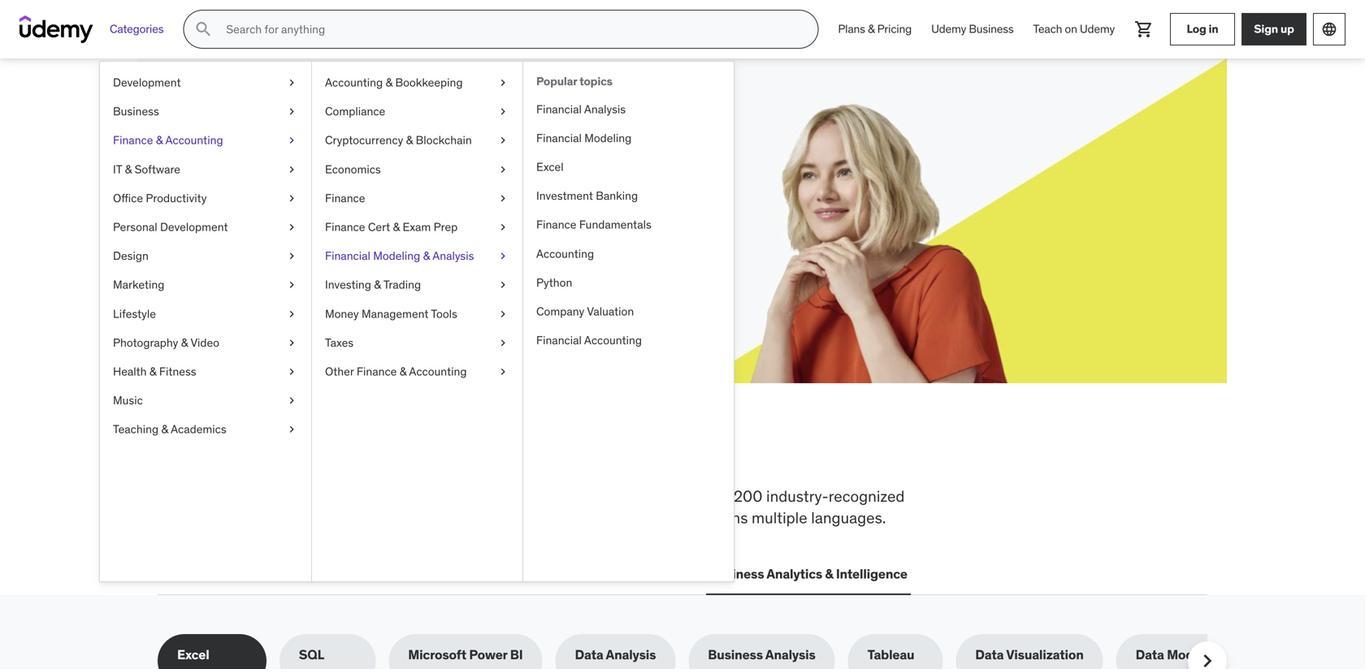 Task type: vqa. For each thing, say whether or not it's contained in the screenshot.
leftmost Practitioner
no



Task type: locate. For each thing, give the bounding box(es) containing it.
modeling
[[584, 131, 631, 145], [373, 249, 420, 263], [1167, 647, 1224, 664]]

& inside "photography & video" link
[[181, 335, 188, 350]]

choose a language image
[[1321, 21, 1337, 37]]

professional
[[496, 508, 580, 528]]

xsmall image inside business link
[[285, 104, 298, 120]]

1 vertical spatial in
[[512, 433, 543, 475]]

software
[[135, 162, 180, 177]]

in inside 'link'
[[1209, 22, 1218, 36]]

sign
[[1254, 22, 1278, 36]]

xsmall image for finance & accounting
[[285, 133, 298, 149]]

data science
[[494, 566, 574, 583]]

topic filters element
[[158, 635, 1243, 670]]

accounting down business link
[[165, 133, 223, 148]]

& down finance cert & exam prep link
[[423, 249, 430, 263]]

photography & video
[[113, 335, 219, 350]]

& right analytics
[[825, 566, 833, 583]]

& up software
[[156, 133, 163, 148]]

xsmall image inside the music link
[[285, 393, 298, 409]]

1 horizontal spatial modeling
[[584, 131, 631, 145]]

data for data analysis
[[575, 647, 603, 664]]

& up office
[[125, 162, 132, 177]]

accounting
[[325, 75, 383, 90], [165, 133, 223, 148], [536, 246, 594, 261], [584, 333, 642, 348], [409, 364, 467, 379]]

financial modeling & analysis link
[[312, 242, 522, 271]]

taxes link
[[312, 329, 522, 357]]

data for data visualization
[[975, 647, 1004, 664]]

business for business
[[113, 104, 159, 119]]

finance for finance cert & exam prep
[[325, 220, 365, 234]]

finance down with
[[325, 191, 365, 205]]

cryptocurrency & blockchain
[[325, 133, 472, 148]]

fundamentals
[[579, 217, 651, 232]]

microsoft power bi
[[408, 647, 523, 664]]

web development
[[161, 566, 272, 583]]

xsmall image inside the teaching & academics link
[[285, 422, 298, 438]]

plans
[[838, 22, 865, 36]]

0 horizontal spatial modeling
[[373, 249, 420, 263]]

categories
[[110, 22, 164, 36]]

sign up
[[1254, 22, 1294, 36]]

it inside button
[[292, 566, 303, 583]]

for
[[294, 129, 332, 163], [678, 487, 697, 506]]

& inside the finance & accounting link
[[156, 133, 163, 148]]

xsmall image
[[285, 75, 298, 91], [496, 75, 509, 91], [285, 104, 298, 120], [496, 104, 509, 120], [285, 133, 298, 149], [285, 162, 298, 177], [285, 190, 298, 206], [496, 190, 509, 206], [285, 219, 298, 235], [285, 248, 298, 264], [496, 306, 509, 322], [285, 335, 298, 351], [496, 335, 509, 351], [285, 393, 298, 409]]

python
[[536, 275, 572, 290]]

xsmall image for business
[[285, 104, 298, 120]]

0 vertical spatial your
[[337, 129, 395, 163]]

for up potential
[[294, 129, 332, 163]]

business inside topic filters "element"
[[708, 647, 763, 664]]

xsmall image inside money management tools link
[[496, 306, 509, 322]]

1 vertical spatial development
[[160, 220, 228, 234]]

fitness
[[159, 364, 196, 379]]

2 horizontal spatial modeling
[[1167, 647, 1224, 664]]

industry-
[[766, 487, 829, 506]]

office productivity
[[113, 191, 207, 205]]

xsmall image inside the economics link
[[496, 162, 509, 177]]

xsmall image for investing & trading
[[496, 277, 509, 293]]

udemy right 'on'
[[1080, 22, 1115, 36]]

money
[[325, 307, 359, 321]]

1 vertical spatial for
[[678, 487, 697, 506]]

your up through
[[263, 169, 288, 186]]

development down office productivity 'link'
[[160, 220, 228, 234]]

music link
[[100, 386, 311, 415]]

development down categories dropdown button
[[113, 75, 181, 90]]

& inside the teaching & academics link
[[161, 422, 168, 437]]

skills up supports
[[348, 487, 382, 506]]

topics,
[[469, 487, 515, 506]]

in right log
[[1209, 22, 1218, 36]]

data left next image
[[1136, 647, 1164, 664]]

1 horizontal spatial it
[[292, 566, 303, 583]]

& down compliance link
[[406, 133, 413, 148]]

for up and
[[678, 487, 697, 506]]

xsmall image inside the development link
[[285, 75, 298, 91]]

dec
[[307, 188, 330, 204]]

it for it certifications
[[292, 566, 303, 583]]

2 vertical spatial development
[[191, 566, 272, 583]]

0 vertical spatial modeling
[[584, 131, 631, 145]]

financial for financial analysis
[[536, 102, 582, 116]]

accounting down taxes link
[[409, 364, 467, 379]]

xsmall image inside finance link
[[496, 190, 509, 206]]

0 vertical spatial for
[[294, 129, 332, 163]]

1 vertical spatial excel
[[177, 647, 209, 664]]

analytics
[[767, 566, 822, 583]]

personal development link
[[100, 213, 311, 242]]

it
[[113, 162, 122, 177], [292, 566, 303, 583]]

finance for finance
[[325, 191, 365, 205]]

1 horizontal spatial udemy
[[1080, 22, 1115, 36]]

financial down financial analysis
[[536, 131, 582, 145]]

next image
[[1194, 649, 1220, 670]]

at
[[479, 169, 490, 186]]

& inside the investing & trading link
[[374, 278, 381, 292]]

investing & trading link
[[312, 271, 522, 300]]

& inside plans & pricing "link"
[[868, 22, 875, 36]]

xsmall image inside taxes link
[[496, 335, 509, 351]]

& for academics
[[161, 422, 168, 437]]

xsmall image inside other finance & accounting "link"
[[496, 364, 509, 380]]

development right web
[[191, 566, 272, 583]]

xsmall image inside design link
[[285, 248, 298, 264]]

in up the including
[[512, 433, 543, 475]]

categories button
[[100, 10, 173, 49]]

15.
[[334, 188, 349, 204]]

bi
[[510, 647, 523, 664]]

xsmall image
[[496, 133, 509, 149], [496, 162, 509, 177], [496, 219, 509, 235], [496, 248, 509, 264], [285, 277, 298, 293], [496, 277, 509, 293], [285, 306, 298, 322], [285, 364, 298, 380], [496, 364, 509, 380], [285, 422, 298, 438]]

popular topics
[[536, 74, 612, 89]]

skills up workplace at the bottom
[[269, 433, 357, 475]]

1 vertical spatial it
[[292, 566, 303, 583]]

accounting inside "link"
[[409, 364, 467, 379]]

business
[[969, 22, 1014, 36], [113, 104, 159, 119], [709, 566, 764, 583], [708, 647, 763, 664]]

potential
[[291, 169, 342, 186]]

financial accounting link
[[523, 326, 734, 355]]

0 vertical spatial in
[[1209, 22, 1218, 36]]

for inside covering critical workplace skills to technical topics, including prep content for over 200 industry-recognized certifications, our catalog supports well-rounded professional development and spans multiple languages.
[[678, 487, 697, 506]]

0 horizontal spatial udemy
[[931, 22, 966, 36]]

health & fitness
[[113, 364, 196, 379]]

financial modeling & analysis element
[[522, 62, 734, 582]]

data for data science
[[494, 566, 523, 583]]

financial down company at left top
[[536, 333, 582, 348]]

shopping cart with 0 items image
[[1134, 20, 1154, 39]]

your up with
[[337, 129, 395, 163]]

& left video
[[181, 335, 188, 350]]

xsmall image for accounting & bookkeeping
[[496, 75, 509, 91]]

& inside finance cert & exam prep link
[[393, 220, 400, 234]]

financial
[[536, 102, 582, 116], [536, 131, 582, 145], [325, 249, 370, 263], [536, 333, 582, 348]]

economics
[[325, 162, 381, 177]]

starting
[[429, 169, 476, 186]]

accounting link
[[523, 239, 734, 268]]

& right teaching
[[161, 422, 168, 437]]

company
[[536, 304, 584, 319]]

microsoft
[[408, 647, 466, 664]]

financial down popular
[[536, 102, 582, 116]]

finance right other
[[357, 364, 397, 379]]

& right cert
[[393, 220, 400, 234]]

business inside button
[[709, 566, 764, 583]]

& inside accounting & bookkeeping link
[[386, 75, 393, 90]]

marketing
[[113, 278, 164, 292]]

financial for financial accounting
[[536, 333, 582, 348]]

finance inside other finance & accounting "link"
[[357, 364, 397, 379]]

& for blockchain
[[406, 133, 413, 148]]

finance inside finance fundamentals link
[[536, 217, 576, 232]]

bookkeeping
[[395, 75, 463, 90]]

data modeling
[[1136, 647, 1224, 664]]

well-
[[401, 508, 434, 528]]

xsmall image for teaching & academics
[[285, 422, 298, 438]]

finance for finance & accounting
[[113, 133, 153, 148]]

data left visualization
[[975, 647, 1004, 664]]

modeling for data modeling
[[1167, 647, 1224, 664]]

blockchain
[[416, 133, 472, 148]]

all
[[158, 433, 205, 475]]

investment
[[536, 189, 593, 203]]

data left science at the bottom of page
[[494, 566, 523, 583]]

communication
[[593, 566, 690, 583]]

xsmall image inside the investing & trading link
[[496, 277, 509, 293]]

modeling inside "link"
[[373, 249, 420, 263]]

finance up it & software on the top of the page
[[113, 133, 153, 148]]

financial analysis
[[536, 102, 626, 116]]

analysis inside "link"
[[432, 249, 474, 263]]

0 vertical spatial excel
[[536, 160, 564, 174]]

photography
[[113, 335, 178, 350]]

it inside 'link'
[[113, 162, 122, 177]]

xsmall image for personal development
[[285, 219, 298, 235]]

financial inside "link"
[[325, 249, 370, 263]]

just
[[493, 169, 515, 186]]

& for video
[[181, 335, 188, 350]]

finance down investment
[[536, 217, 576, 232]]

xsmall image for compliance
[[496, 104, 509, 120]]

xsmall image for health & fitness
[[285, 364, 298, 380]]

log in
[[1187, 22, 1218, 36]]

2 vertical spatial modeling
[[1167, 647, 1224, 664]]

development
[[584, 508, 674, 528]]

xsmall image inside marketing link
[[285, 277, 298, 293]]

finance inside finance cert & exam prep link
[[325, 220, 365, 234]]

company valuation
[[536, 304, 634, 319]]

xsmall image inside finance cert & exam prep link
[[496, 219, 509, 235]]

company valuation link
[[523, 297, 734, 326]]

0 horizontal spatial for
[[294, 129, 332, 163]]

xsmall image inside it & software 'link'
[[285, 162, 298, 177]]

& for software
[[125, 162, 132, 177]]

& for fitness
[[149, 364, 156, 379]]

0 horizontal spatial it
[[113, 162, 122, 177]]

financial up investing
[[325, 249, 370, 263]]

tools
[[431, 307, 457, 321]]

1 horizontal spatial excel
[[536, 160, 564, 174]]

0 horizontal spatial excel
[[177, 647, 209, 664]]

& inside "health & fitness" link
[[149, 364, 156, 379]]

power
[[469, 647, 507, 664]]

udemy
[[931, 22, 966, 36], [1080, 22, 1115, 36]]

it left "certifications"
[[292, 566, 303, 583]]

cert
[[368, 220, 390, 234]]

excel inside the financial modeling & analysis element
[[536, 160, 564, 174]]

xsmall image inside compliance link
[[496, 104, 509, 120]]

spans
[[707, 508, 748, 528]]

place
[[614, 433, 699, 475]]

udemy right pricing
[[931, 22, 966, 36]]

your
[[337, 129, 395, 163], [263, 169, 288, 186]]

Search for anything text field
[[223, 15, 798, 43]]

xsmall image for photography & video
[[285, 335, 298, 351]]

& down taxes link
[[400, 364, 407, 379]]

& left bookkeeping
[[386, 75, 393, 90]]

multiple
[[752, 508, 807, 528]]

1 vertical spatial your
[[263, 169, 288, 186]]

& inside "cryptocurrency & blockchain" link
[[406, 133, 413, 148]]

0 vertical spatial it
[[113, 162, 122, 177]]

udemy image
[[20, 15, 93, 43]]

it up office
[[113, 162, 122, 177]]

0 horizontal spatial your
[[263, 169, 288, 186]]

financial accounting
[[536, 333, 642, 348]]

modeling for financial modeling
[[584, 131, 631, 145]]

& inside it & software 'link'
[[125, 162, 132, 177]]

data inside data science button
[[494, 566, 523, 583]]

for inside skills for your future expand your potential with a course. starting at just $12.99 through dec 15.
[[294, 129, 332, 163]]

analysis for business analysis
[[765, 647, 815, 664]]

financial for financial modeling & analysis
[[325, 249, 370, 263]]

xsmall image for money management tools
[[496, 306, 509, 322]]

modeling for financial modeling & analysis
[[373, 249, 420, 263]]

finance for finance fundamentals
[[536, 217, 576, 232]]

xsmall image inside financial modeling & analysis "link"
[[496, 248, 509, 264]]

& left trading
[[374, 278, 381, 292]]

xsmall image inside the finance & accounting link
[[285, 133, 298, 149]]

one
[[549, 433, 608, 475]]

& right plans
[[868, 22, 875, 36]]

web
[[161, 566, 188, 583]]

modeling inside topic filters "element"
[[1167, 647, 1224, 664]]

1 horizontal spatial in
[[1209, 22, 1218, 36]]

development inside 'button'
[[191, 566, 272, 583]]

content
[[621, 487, 674, 506]]

1 vertical spatial modeling
[[373, 249, 420, 263]]

1 horizontal spatial your
[[337, 129, 395, 163]]

xsmall image inside lifestyle link
[[285, 306, 298, 322]]

xsmall image inside "photography & video" link
[[285, 335, 298, 351]]

future
[[400, 129, 480, 163]]

$12.99
[[216, 188, 256, 204]]

xsmall image for economics
[[496, 162, 509, 177]]

1 horizontal spatial for
[[678, 487, 697, 506]]

including
[[519, 487, 582, 506]]

accounting up "python"
[[536, 246, 594, 261]]

xsmall image inside personal development link
[[285, 219, 298, 235]]

xsmall image inside "health & fitness" link
[[285, 364, 298, 380]]

finance inside finance link
[[325, 191, 365, 205]]

xsmall image for design
[[285, 248, 298, 264]]

xsmall image inside "cryptocurrency & blockchain" link
[[496, 133, 509, 149]]

xsmall image inside accounting & bookkeeping link
[[496, 75, 509, 91]]

& right health
[[149, 364, 156, 379]]

1 vertical spatial skills
[[348, 487, 382, 506]]

data right bi
[[575, 647, 603, 664]]

finance down 15. at top left
[[325, 220, 365, 234]]

xsmall image inside office productivity 'link'
[[285, 190, 298, 206]]



Task type: describe. For each thing, give the bounding box(es) containing it.
and
[[678, 508, 703, 528]]

& for bookkeeping
[[386, 75, 393, 90]]

web development button
[[158, 555, 275, 594]]

investment banking link
[[523, 182, 734, 211]]

course.
[[383, 169, 426, 186]]

xsmall image for cryptocurrency & blockchain
[[496, 133, 509, 149]]

a
[[373, 169, 380, 186]]

banking
[[596, 189, 638, 203]]

popular
[[536, 74, 577, 89]]

& inside other finance & accounting "link"
[[400, 364, 407, 379]]

economics link
[[312, 155, 522, 184]]

udemy business link
[[921, 10, 1023, 49]]

teaching
[[113, 422, 159, 437]]

python link
[[523, 268, 734, 297]]

personal development
[[113, 220, 228, 234]]

taxes
[[325, 335, 354, 350]]

other
[[325, 364, 354, 379]]

academics
[[171, 422, 226, 437]]

data for data modeling
[[1136, 647, 1164, 664]]

financial modeling link
[[523, 124, 734, 153]]

it for it & software
[[113, 162, 122, 177]]

it & software
[[113, 162, 180, 177]]

xsmall image for music
[[285, 393, 298, 409]]

design link
[[100, 242, 311, 271]]

& inside the business analytics & intelligence button
[[825, 566, 833, 583]]

finance fundamentals
[[536, 217, 651, 232]]

teach on udemy
[[1033, 22, 1115, 36]]

tableau
[[867, 647, 914, 664]]

skills for your future expand your potential with a course. starting at just $12.99 through dec 15.
[[216, 129, 515, 204]]

pricing
[[877, 22, 912, 36]]

financial for financial modeling
[[536, 131, 582, 145]]

office productivity link
[[100, 184, 311, 213]]

xsmall image for finance cert & exam prep
[[496, 219, 509, 235]]

xsmall image for it & software
[[285, 162, 298, 177]]

& for pricing
[[868, 22, 875, 36]]

catalog
[[281, 508, 332, 528]]

cryptocurrency
[[325, 133, 403, 148]]

excel inside topic filters "element"
[[177, 647, 209, 664]]

finance fundamentals link
[[523, 211, 734, 239]]

investing & trading
[[325, 278, 421, 292]]

xsmall image for other finance & accounting
[[496, 364, 509, 380]]

skills inside covering critical workplace skills to technical topics, including prep content for over 200 industry-recognized certifications, our catalog supports well-rounded professional development and spans multiple languages.
[[348, 487, 382, 506]]

0 vertical spatial skills
[[269, 433, 357, 475]]

you
[[363, 433, 421, 475]]

plans & pricing link
[[828, 10, 921, 49]]

data analysis
[[575, 647, 656, 664]]

teach
[[1033, 22, 1062, 36]]

xsmall image for finance
[[496, 190, 509, 206]]

cryptocurrency & blockchain link
[[312, 126, 522, 155]]

compliance
[[325, 104, 385, 119]]

photography & video link
[[100, 329, 311, 357]]

analysis for financial analysis
[[584, 102, 626, 116]]

through
[[258, 188, 304, 204]]

& for accounting
[[156, 133, 163, 148]]

xsmall image for development
[[285, 75, 298, 91]]

business for business analysis
[[708, 647, 763, 664]]

financial analysis link
[[523, 95, 734, 124]]

analysis for data analysis
[[606, 647, 656, 664]]

covering
[[158, 487, 219, 506]]

2 udemy from the left
[[1080, 22, 1115, 36]]

finance link
[[312, 184, 522, 213]]

xsmall image for lifestyle
[[285, 306, 298, 322]]

prep
[[434, 220, 458, 234]]

design
[[113, 249, 149, 263]]

investing
[[325, 278, 371, 292]]

office
[[113, 191, 143, 205]]

certifications
[[305, 566, 388, 583]]

xsmall image for office productivity
[[285, 190, 298, 206]]

music
[[113, 393, 143, 408]]

200
[[734, 487, 762, 506]]

other finance & accounting link
[[312, 357, 522, 386]]

log in link
[[1170, 13, 1235, 46]]

xsmall image for taxes
[[496, 335, 509, 351]]

marketing link
[[100, 271, 311, 300]]

with
[[346, 169, 370, 186]]

development for personal
[[160, 220, 228, 234]]

accounting up compliance on the top left of the page
[[325, 75, 383, 90]]

development for web
[[191, 566, 272, 583]]

business for business analytics & intelligence
[[709, 566, 764, 583]]

& inside financial modeling & analysis "link"
[[423, 249, 430, 263]]

money management tools link
[[312, 300, 522, 329]]

supports
[[336, 508, 397, 528]]

topics
[[579, 74, 612, 89]]

on
[[1065, 22, 1077, 36]]

udemy business
[[931, 22, 1014, 36]]

technical
[[403, 487, 466, 506]]

accounting down valuation
[[584, 333, 642, 348]]

log
[[1187, 22, 1206, 36]]

rounded
[[434, 508, 492, 528]]

valuation
[[587, 304, 634, 319]]

0 horizontal spatial in
[[512, 433, 543, 475]]

up
[[1280, 22, 1294, 36]]

submit search image
[[194, 20, 213, 39]]

accounting & bookkeeping
[[325, 75, 463, 90]]

management
[[362, 307, 429, 321]]

data science button
[[491, 555, 577, 594]]

business analysis
[[708, 647, 815, 664]]

health & fitness link
[[100, 357, 311, 386]]

over
[[700, 487, 730, 506]]

data visualization
[[975, 647, 1084, 664]]

languages.
[[811, 508, 886, 528]]

investment banking
[[536, 189, 638, 203]]

finance & accounting
[[113, 133, 223, 148]]

personal
[[113, 220, 157, 234]]

intelligence
[[836, 566, 907, 583]]

xsmall image for marketing
[[285, 277, 298, 293]]

0 vertical spatial development
[[113, 75, 181, 90]]

1 udemy from the left
[[931, 22, 966, 36]]

& for trading
[[374, 278, 381, 292]]

accounting & bookkeeping link
[[312, 68, 522, 97]]

xsmall image for financial modeling & analysis
[[496, 248, 509, 264]]

it certifications
[[292, 566, 388, 583]]

health
[[113, 364, 147, 379]]



